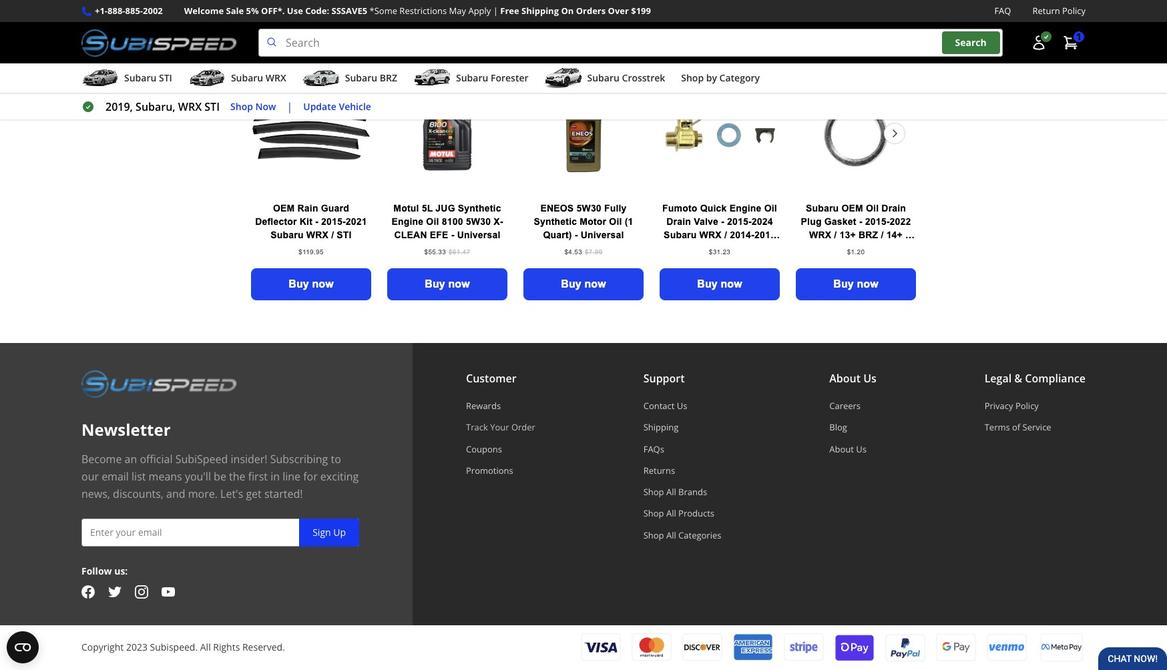 Task type: describe. For each thing, give the bounding box(es) containing it.
all left rights
[[200, 642, 211, 654]]

privacy policy
[[985, 400, 1039, 412]]

shop all categories
[[644, 530, 722, 542]]

rewards
[[466, 400, 501, 412]]

copyright 2023 subispeed. all rights reserved.
[[82, 642, 285, 654]]

copyright
[[82, 642, 124, 654]]

shop all brands link
[[644, 486, 722, 498]]

terms of service
[[985, 422, 1052, 434]]

up
[[334, 527, 346, 539]]

of
[[1013, 422, 1021, 434]]

contact us link
[[644, 400, 722, 412]]

search
[[956, 36, 987, 49]]

service
[[1023, 422, 1052, 434]]

track your order
[[466, 422, 536, 434]]

venmo image
[[987, 634, 1027, 663]]

888-
[[108, 5, 125, 17]]

sign up
[[313, 527, 346, 539]]

get
[[246, 487, 262, 502]]

orders
[[576, 5, 606, 17]]

over
[[608, 5, 629, 17]]

subaru wrx
[[231, 72, 286, 84]]

update vehicle
[[303, 100, 371, 113]]

paypal image
[[886, 634, 926, 663]]

5%
[[246, 5, 259, 17]]

now
[[256, 100, 276, 113]]

policy for privacy policy
[[1016, 400, 1039, 412]]

legal
[[985, 372, 1012, 386]]

news,
[[82, 487, 110, 502]]

shop all products link
[[644, 508, 722, 520]]

shop for shop all categories
[[644, 530, 664, 542]]

1 horizontal spatial sti
[[205, 100, 220, 114]]

0 vertical spatial us
[[864, 372, 877, 386]]

2 about us from the top
[[830, 443, 867, 455]]

to
[[331, 452, 341, 467]]

+1-888-885-2002 link
[[95, 4, 163, 18]]

coupons link
[[466, 443, 536, 455]]

discounts,
[[113, 487, 164, 502]]

coupons
[[466, 443, 502, 455]]

faqs
[[644, 443, 665, 455]]

2019,
[[106, 100, 133, 114]]

$199
[[631, 5, 651, 17]]

support
[[644, 372, 685, 386]]

shop by category button
[[682, 66, 760, 93]]

a subaru brz thumbnail image image
[[302, 68, 340, 88]]

youtube logo image
[[162, 586, 175, 599]]

sign up button
[[299, 519, 359, 547]]

subaru wrx button
[[188, 66, 286, 93]]

1 about from the top
[[830, 372, 861, 386]]

newsletter
[[82, 419, 171, 441]]

about us link
[[830, 443, 877, 455]]

categories
[[679, 530, 722, 542]]

exciting
[[321, 470, 359, 484]]

started!
[[265, 487, 303, 502]]

amex image
[[734, 634, 774, 662]]

mastercard image
[[632, 634, 672, 662]]

us:
[[114, 565, 128, 578]]

a subaru crosstrek thumbnail image image
[[545, 68, 582, 88]]

visa image
[[581, 634, 621, 662]]

restrictions
[[400, 5, 447, 17]]

be
[[214, 470, 226, 484]]

subaru for subaru sti
[[124, 72, 157, 84]]

more.
[[188, 487, 218, 502]]

privacy policy link
[[985, 400, 1086, 412]]

2 about from the top
[[830, 443, 854, 455]]

subispeed
[[175, 452, 228, 467]]

0 vertical spatial |
[[494, 5, 498, 17]]

&
[[1015, 372, 1023, 386]]

1 about us from the top
[[830, 372, 877, 386]]

shop all products
[[644, 508, 715, 520]]

subscribing
[[270, 452, 328, 467]]

returns link
[[644, 465, 722, 477]]

2019, subaru, wrx sti
[[106, 100, 220, 114]]

885-
[[125, 5, 143, 17]]

shop for shop all brands
[[644, 486, 664, 498]]

2 subispeed logo image from the top
[[82, 370, 237, 398]]

shop for shop now
[[231, 100, 253, 113]]

a subaru sti thumbnail image image
[[82, 68, 119, 88]]

vehicle
[[339, 100, 371, 113]]

subaru brz
[[345, 72, 397, 84]]

email
[[102, 470, 129, 484]]

sign
[[313, 527, 331, 539]]

subaru for subaru wrx
[[231, 72, 263, 84]]

sale
[[226, 5, 244, 17]]

in
[[271, 470, 280, 484]]

subaru for subaru forester
[[456, 72, 489, 84]]

subaru,
[[136, 100, 176, 114]]

become an official subispeed insider! subscribing to our email list means you'll be the first in line for exciting news, discounts, and more. let's get started!
[[82, 452, 359, 502]]

and
[[166, 487, 185, 502]]

2002
[[143, 5, 163, 17]]

2023
[[126, 642, 148, 654]]

forester
[[491, 72, 529, 84]]

Enter your email text field
[[82, 519, 359, 547]]

subaru sti
[[124, 72, 172, 84]]

rewards link
[[466, 400, 536, 412]]

first
[[248, 470, 268, 484]]

subaru for subaru crosstrek
[[588, 72, 620, 84]]

free
[[501, 5, 520, 17]]

return
[[1033, 5, 1061, 17]]



Task type: locate. For each thing, give the bounding box(es) containing it.
all left brands
[[667, 486, 677, 498]]

subaru crosstrek
[[588, 72, 666, 84]]

reserved.
[[242, 642, 285, 654]]

instagram logo image
[[135, 586, 148, 599]]

welcome sale 5% off*. use code: sssave5 *some restrictions may apply | free shipping on orders over $199
[[184, 5, 651, 17]]

terms of service link
[[985, 422, 1086, 434]]

the
[[229, 470, 246, 484]]

let's
[[221, 487, 243, 502]]

privacy
[[985, 400, 1014, 412]]

1 horizontal spatial shipping
[[644, 422, 679, 434]]

shop left the 'by'
[[682, 72, 704, 84]]

subaru sti button
[[82, 66, 172, 93]]

all down shop all products
[[667, 530, 677, 542]]

shop by category
[[682, 72, 760, 84]]

shop down "returns"
[[644, 486, 664, 498]]

1 horizontal spatial wrx
[[266, 72, 286, 84]]

shop all categories link
[[644, 530, 722, 542]]

0 vertical spatial about
[[830, 372, 861, 386]]

subaru inside dropdown button
[[456, 72, 489, 84]]

careers link
[[830, 400, 877, 412]]

4 subaru from the left
[[456, 72, 489, 84]]

shipping
[[522, 5, 559, 17], [644, 422, 679, 434]]

1
[[1077, 30, 1082, 43]]

us for contact us link
[[677, 400, 688, 412]]

1 vertical spatial wrx
[[178, 100, 202, 114]]

blog
[[830, 422, 848, 434]]

about
[[830, 372, 861, 386], [830, 443, 854, 455]]

2 subaru from the left
[[231, 72, 263, 84]]

*some
[[370, 5, 397, 17]]

faq
[[995, 5, 1012, 17]]

a subaru wrx thumbnail image image
[[188, 68, 226, 88]]

0 vertical spatial policy
[[1063, 5, 1086, 17]]

metapay image
[[1042, 645, 1082, 652]]

code:
[[305, 5, 329, 17]]

about down blog on the bottom of page
[[830, 443, 854, 455]]

1 vertical spatial policy
[[1016, 400, 1039, 412]]

shoppay image
[[835, 634, 875, 663]]

subaru for subaru brz
[[345, 72, 378, 84]]

contact us
[[644, 400, 688, 412]]

subaru left crosstrek
[[588, 72, 620, 84]]

2 vertical spatial us
[[857, 443, 867, 455]]

open widget image
[[7, 632, 39, 664]]

shop for shop all products
[[644, 508, 664, 520]]

use
[[287, 5, 303, 17]]

wrx down the a subaru wrx thumbnail image
[[178, 100, 202, 114]]

return policy
[[1033, 5, 1086, 17]]

our
[[82, 470, 99, 484]]

search input field
[[259, 29, 1003, 57]]

policy for return policy
[[1063, 5, 1086, 17]]

policy up 1
[[1063, 5, 1086, 17]]

return policy link
[[1033, 4, 1086, 18]]

0 vertical spatial subispeed logo image
[[82, 29, 237, 57]]

subaru left brz
[[345, 72, 378, 84]]

track
[[466, 422, 488, 434]]

promotions link
[[466, 465, 536, 477]]

shop left now
[[231, 100, 253, 113]]

subispeed logo image up newsletter
[[82, 370, 237, 398]]

1 horizontal spatial policy
[[1063, 5, 1086, 17]]

sti down the a subaru wrx thumbnail image
[[205, 100, 220, 114]]

subaru forester
[[456, 72, 529, 84]]

wrx up now
[[266, 72, 286, 84]]

| left free
[[494, 5, 498, 17]]

become
[[82, 452, 122, 467]]

may
[[449, 5, 466, 17]]

0 vertical spatial shipping
[[522, 5, 559, 17]]

about us up careers 'link'
[[830, 372, 877, 386]]

sssave5
[[332, 5, 368, 17]]

you'll
[[185, 470, 211, 484]]

us
[[864, 372, 877, 386], [677, 400, 688, 412], [857, 443, 867, 455]]

1 vertical spatial subispeed logo image
[[82, 370, 237, 398]]

wrx
[[266, 72, 286, 84], [178, 100, 202, 114]]

discover image
[[683, 634, 723, 662]]

0 vertical spatial about us
[[830, 372, 877, 386]]

subaru up shop now
[[231, 72, 263, 84]]

0 horizontal spatial |
[[287, 100, 293, 114]]

compliance
[[1026, 372, 1086, 386]]

shop down shop all products
[[644, 530, 664, 542]]

1 subispeed logo image from the top
[[82, 29, 237, 57]]

shop now
[[231, 100, 276, 113]]

1 vertical spatial about us
[[830, 443, 867, 455]]

0 horizontal spatial wrx
[[178, 100, 202, 114]]

sti up 2019, subaru, wrx sti
[[159, 72, 172, 84]]

subaru brz button
[[302, 66, 397, 93]]

products
[[679, 508, 715, 520]]

line
[[283, 470, 301, 484]]

twitter logo image
[[108, 586, 122, 599]]

welcome
[[184, 5, 224, 17]]

shop inside shop now link
[[231, 100, 253, 113]]

googlepay image
[[937, 634, 977, 663]]

0 horizontal spatial sti
[[159, 72, 172, 84]]

shipping link
[[644, 422, 722, 434]]

|
[[494, 5, 498, 17], [287, 100, 293, 114]]

subaru left forester
[[456, 72, 489, 84]]

all for categories
[[667, 530, 677, 542]]

terms
[[985, 422, 1011, 434]]

shop all brands
[[644, 486, 708, 498]]

search button
[[942, 32, 1001, 54]]

a subaru forester thumbnail image image
[[414, 68, 451, 88]]

all
[[667, 486, 677, 498], [667, 508, 677, 520], [667, 530, 677, 542], [200, 642, 211, 654]]

stripe image
[[784, 634, 824, 662]]

1 subaru from the left
[[124, 72, 157, 84]]

3 subaru from the left
[[345, 72, 378, 84]]

brands
[[679, 486, 708, 498]]

sti
[[159, 72, 172, 84], [205, 100, 220, 114]]

all for brands
[[667, 486, 677, 498]]

policy up terms of service link
[[1016, 400, 1039, 412]]

legal & compliance
[[985, 372, 1086, 386]]

about up careers
[[830, 372, 861, 386]]

us up careers 'link'
[[864, 372, 877, 386]]

on
[[561, 5, 574, 17]]

careers
[[830, 400, 861, 412]]

your
[[490, 422, 509, 434]]

order
[[512, 422, 536, 434]]

| right now
[[287, 100, 293, 114]]

1 vertical spatial sti
[[205, 100, 220, 114]]

shipping left on
[[522, 5, 559, 17]]

0 vertical spatial wrx
[[266, 72, 286, 84]]

0 horizontal spatial policy
[[1016, 400, 1039, 412]]

1 horizontal spatial |
[[494, 5, 498, 17]]

shop down shop all brands
[[644, 508, 664, 520]]

us down blog link
[[857, 443, 867, 455]]

update vehicle button
[[303, 99, 371, 115]]

brz
[[380, 72, 397, 84]]

1 vertical spatial shipping
[[644, 422, 679, 434]]

1 vertical spatial about
[[830, 443, 854, 455]]

shipping down contact
[[644, 422, 679, 434]]

+1-
[[95, 5, 108, 17]]

0 vertical spatial sti
[[159, 72, 172, 84]]

shop inside shop by category 'dropdown button'
[[682, 72, 704, 84]]

1 button
[[1057, 29, 1086, 56]]

all for products
[[667, 508, 677, 520]]

0 horizontal spatial shipping
[[522, 5, 559, 17]]

insider!
[[231, 452, 268, 467]]

about us down blog link
[[830, 443, 867, 455]]

button image
[[1031, 35, 1048, 51]]

official
[[140, 452, 173, 467]]

shop for shop by category
[[682, 72, 704, 84]]

all down shop all brands
[[667, 508, 677, 520]]

subispeed logo image
[[82, 29, 237, 57], [82, 370, 237, 398]]

update
[[303, 100, 337, 113]]

follow
[[82, 565, 112, 578]]

1 vertical spatial us
[[677, 400, 688, 412]]

5 subaru from the left
[[588, 72, 620, 84]]

us up shipping 'link'
[[677, 400, 688, 412]]

1 vertical spatial |
[[287, 100, 293, 114]]

contact
[[644, 400, 675, 412]]

sti inside subaru sti dropdown button
[[159, 72, 172, 84]]

subispeed logo image down "2002"
[[82, 29, 237, 57]]

wrx inside subaru wrx dropdown button
[[266, 72, 286, 84]]

follow us:
[[82, 565, 128, 578]]

promotions
[[466, 465, 514, 477]]

subaru
[[124, 72, 157, 84], [231, 72, 263, 84], [345, 72, 378, 84], [456, 72, 489, 84], [588, 72, 620, 84]]

facebook logo image
[[82, 586, 95, 599]]

us for about us link
[[857, 443, 867, 455]]

subaru up subaru,
[[124, 72, 157, 84]]



Task type: vqa. For each thing, say whether or not it's contained in the screenshot.
the Follow us:
yes



